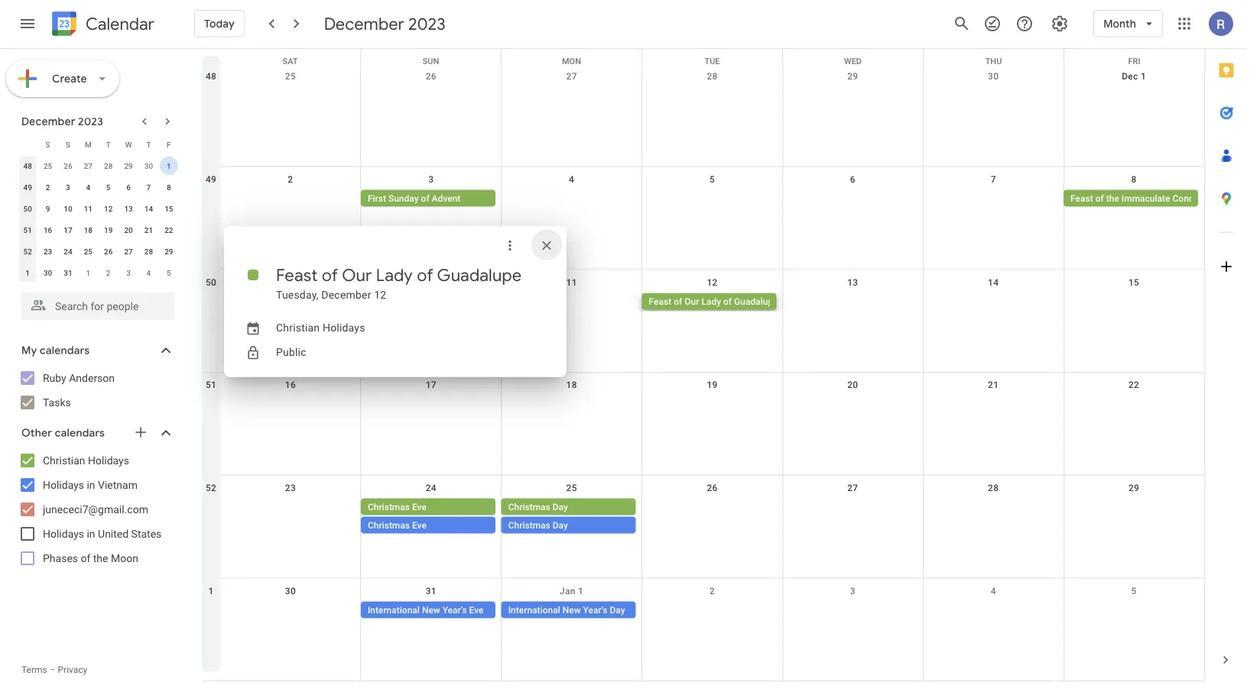 Task type: describe. For each thing, give the bounding box(es) containing it.
1 vertical spatial 16
[[285, 380, 296, 391]]

14 inside row group
[[144, 204, 153, 213]]

thu
[[985, 57, 1002, 66]]

in for vietnam
[[87, 479, 95, 492]]

new for day
[[563, 605, 581, 616]]

junececi7@gmail.com
[[43, 504, 148, 516]]

27 inside 27 element
[[124, 247, 133, 256]]

year's for day
[[583, 605, 607, 616]]

today
[[204, 17, 235, 31]]

main drawer image
[[18, 15, 37, 33]]

2 christmas eve button from the top
[[361, 517, 495, 534]]

dec 1
[[1122, 71, 1146, 82]]

0 vertical spatial eve
[[412, 502, 427, 513]]

14 inside grid
[[988, 277, 999, 288]]

2 s from the left
[[66, 140, 70, 149]]

feast of our lady of guadalupe tuesday, december 12
[[276, 265, 522, 302]]

other
[[21, 427, 52, 440]]

january 2 element
[[99, 264, 118, 282]]

eve for new
[[469, 605, 484, 616]]

united
[[98, 528, 129, 541]]

calendar element
[[49, 8, 154, 42]]

1 horizontal spatial 31
[[426, 586, 437, 597]]

november 30 element
[[140, 157, 158, 175]]

12 inside grid
[[707, 277, 718, 288]]

21 element
[[140, 221, 158, 239]]

11 element
[[79, 200, 97, 218]]

phases of the moon
[[43, 552, 138, 565]]

new for eve
[[422, 605, 440, 616]]

international for international new year's day
[[508, 605, 560, 616]]

25 element
[[79, 242, 97, 261]]

15 element
[[160, 200, 178, 218]]

22 element
[[160, 221, 178, 239]]

immaculate
[[1122, 193, 1170, 204]]

other calendars button
[[3, 421, 190, 446]]

20 element
[[119, 221, 138, 239]]

26 element
[[99, 242, 118, 261]]

feast for feast of our lady of guadalupe
[[649, 296, 672, 307]]

ruby anderson
[[43, 372, 115, 385]]

tasks
[[43, 396, 71, 409]]

november 25 element
[[39, 157, 57, 175]]

1 horizontal spatial christian holidays
[[276, 322, 365, 335]]

sun
[[423, 57, 439, 66]]

1 horizontal spatial 7
[[991, 174, 996, 185]]

our for feast of our lady of guadalupe tuesday, december 12
[[342, 265, 372, 286]]

1 vertical spatial 20
[[847, 380, 858, 391]]

christian inside other calendars list
[[43, 455, 85, 467]]

other calendars list
[[3, 449, 190, 571]]

vietnam
[[98, 479, 138, 492]]

month
[[1104, 17, 1136, 31]]

31 element
[[59, 264, 77, 282]]

moon
[[111, 552, 138, 565]]

tue
[[705, 57, 720, 66]]

today button
[[194, 5, 244, 42]]

christmas day christmas day
[[508, 502, 568, 531]]

international new year's eve button
[[361, 602, 495, 619]]

in for united
[[87, 528, 95, 541]]

17 element
[[59, 221, 77, 239]]

52 for sat
[[206, 483, 217, 494]]

january 4 element
[[140, 264, 158, 282]]

1 vertical spatial 23
[[285, 483, 296, 494]]

0 vertical spatial december
[[324, 13, 404, 34]]

international for international new year's eve
[[368, 605, 420, 616]]

21 inside row group
[[144, 226, 153, 235]]

international new year's day button
[[501, 602, 636, 619]]

january 3 element
[[119, 264, 138, 282]]

holidays in vietnam
[[43, 479, 138, 492]]

1 horizontal spatial 17
[[426, 380, 437, 391]]

day for day
[[553, 520, 568, 531]]

my calendars list
[[3, 366, 190, 415]]

month button
[[1094, 5, 1163, 42]]

add other calendars image
[[133, 425, 148, 440]]

of inside other calendars list
[[81, 552, 90, 565]]

advent
[[432, 193, 461, 204]]

privacy link
[[58, 665, 87, 676]]

15 inside 15 element
[[165, 204, 173, 213]]

0 vertical spatial day
[[553, 502, 568, 513]]

anderson
[[69, 372, 115, 385]]

23 inside the 23 element
[[43, 247, 52, 256]]

1 cell
[[159, 155, 179, 177]]

row containing sat
[[202, 49, 1204, 72]]

0 vertical spatial 2023
[[408, 13, 446, 34]]

1 horizontal spatial 22
[[1129, 380, 1140, 391]]

1 horizontal spatial 13
[[847, 277, 858, 288]]

wed
[[844, 57, 862, 66]]

1 horizontal spatial 19
[[707, 380, 718, 391]]

49 for sat
[[206, 174, 217, 185]]

of inside 'button'
[[1096, 193, 1104, 204]]

december 2023 grid
[[15, 134, 179, 284]]

1 s from the left
[[46, 140, 50, 149]]

cell containing christmas day
[[501, 499, 642, 536]]

0 vertical spatial christian
[[276, 322, 320, 335]]

calendar heading
[[83, 13, 154, 35]]

1 vertical spatial 24
[[426, 483, 437, 494]]

w
[[125, 140, 132, 149]]

29 element
[[160, 242, 178, 261]]

holidays down feast of our lady of guadalupe tuesday, december 12
[[323, 322, 365, 335]]

terms – privacy
[[21, 665, 87, 676]]

eve for eve
[[412, 520, 427, 531]]

my
[[21, 344, 37, 358]]

mon
[[562, 57, 581, 66]]

8 inside grid
[[1131, 174, 1137, 185]]

calendar
[[86, 13, 154, 35]]

1 vertical spatial 18
[[566, 380, 577, 391]]

24 inside row group
[[64, 247, 72, 256]]

first sunday of advent button
[[361, 190, 495, 207]]

dec
[[1122, 71, 1138, 82]]

13 inside row group
[[124, 204, 133, 213]]

f
[[167, 140, 171, 149]]

my calendars button
[[3, 339, 190, 363]]

november 28 element
[[99, 157, 118, 175]]

19 inside december 2023 grid
[[104, 226, 113, 235]]

50 for s
[[23, 204, 32, 213]]

holidays up phases
[[43, 528, 84, 541]]

16 inside 16 element
[[43, 226, 52, 235]]

holidays up junececi7@gmail.com
[[43, 479, 84, 492]]

0 horizontal spatial december 2023
[[21, 115, 103, 128]]

december inside feast of our lady of guadalupe tuesday, december 12
[[321, 289, 371, 302]]

other calendars
[[21, 427, 105, 440]]

feast of the immaculate conception
[[1071, 193, 1220, 204]]

sunday
[[388, 193, 419, 204]]

7 inside row group
[[147, 183, 151, 192]]

november 29 element
[[119, 157, 138, 175]]

first
[[368, 193, 386, 204]]

calendars for my calendars
[[40, 344, 90, 358]]



Task type: locate. For each thing, give the bounding box(es) containing it.
50 left 10 element
[[23, 204, 32, 213]]

51 inside grid
[[206, 380, 217, 391]]

create button
[[6, 60, 119, 97]]

1 horizontal spatial new
[[563, 605, 581, 616]]

1 horizontal spatial 6
[[850, 174, 856, 185]]

25 down sat
[[285, 71, 296, 82]]

1 horizontal spatial 51
[[206, 380, 217, 391]]

feast of our lady of guadalupe
[[649, 296, 778, 307]]

phases
[[43, 552, 78, 565]]

t right w
[[146, 140, 151, 149]]

january 5 element
[[160, 264, 178, 282]]

in up junececi7@gmail.com
[[87, 479, 95, 492]]

Search for people text field
[[31, 293, 165, 320]]

14
[[144, 204, 153, 213], [988, 277, 999, 288]]

50 inside december 2023 grid
[[23, 204, 32, 213]]

the left moon
[[93, 552, 108, 565]]

0 horizontal spatial 10
[[64, 204, 72, 213]]

1 horizontal spatial 49
[[206, 174, 217, 185]]

guadalupe for feast of our lady of guadalupe
[[734, 296, 778, 307]]

2 inside 'element'
[[106, 268, 111, 278]]

0 horizontal spatial christian
[[43, 455, 85, 467]]

1 vertical spatial 14
[[988, 277, 999, 288]]

feast inside 'button'
[[1071, 193, 1093, 204]]

20 inside row group
[[124, 226, 133, 235]]

1 vertical spatial 22
[[1129, 380, 1140, 391]]

tab list
[[1205, 49, 1247, 639]]

lady inside button
[[702, 296, 721, 307]]

10 inside row group
[[64, 204, 72, 213]]

1 vertical spatial feast
[[276, 265, 318, 286]]

8 inside row group
[[167, 183, 171, 192]]

0 horizontal spatial 31
[[64, 268, 72, 278]]

cell
[[220, 190, 361, 209], [501, 190, 642, 209], [642, 190, 783, 209], [783, 190, 923, 209], [923, 190, 1064, 209], [220, 293, 361, 311], [361, 293, 501, 311], [501, 293, 642, 311], [783, 293, 923, 311], [923, 293, 1064, 311], [1064, 293, 1204, 311], [220, 499, 361, 536], [361, 499, 502, 536], [501, 499, 642, 536], [642, 499, 783, 536], [783, 499, 923, 536], [923, 499, 1064, 536], [1064, 499, 1204, 536], [220, 602, 361, 620], [642, 602, 783, 620], [783, 602, 923, 620], [923, 602, 1064, 620], [1064, 602, 1204, 620]]

row
[[202, 49, 1204, 72], [202, 64, 1204, 167], [18, 134, 179, 155], [18, 155, 179, 177], [202, 167, 1220, 270], [18, 177, 179, 198], [18, 198, 179, 219], [18, 219, 179, 241], [18, 241, 179, 262], [18, 262, 179, 284], [202, 270, 1204, 373], [202, 373, 1204, 476], [202, 476, 1204, 579], [202, 579, 1204, 682]]

5
[[710, 174, 715, 185], [106, 183, 111, 192], [167, 268, 171, 278], [1131, 586, 1137, 597]]

1 horizontal spatial 9
[[288, 277, 293, 288]]

48 down today
[[206, 71, 217, 82]]

24 element
[[59, 242, 77, 261]]

12 right the 11 element
[[104, 204, 113, 213]]

2
[[288, 174, 293, 185], [46, 183, 50, 192], [106, 268, 111, 278], [710, 586, 715, 597]]

feast of our lady of guadalupe heading
[[276, 265, 522, 286]]

49 inside row group
[[23, 183, 32, 192]]

22
[[165, 226, 173, 235], [1129, 380, 1140, 391]]

0 horizontal spatial 22
[[165, 226, 173, 235]]

0 horizontal spatial 6
[[126, 183, 131, 192]]

1 inside 1 cell
[[167, 161, 171, 171]]

0 vertical spatial 9
[[46, 204, 50, 213]]

30 element
[[39, 264, 57, 282]]

31 up international new year's eve button
[[426, 586, 437, 597]]

9
[[46, 204, 50, 213], [288, 277, 293, 288]]

1 vertical spatial 9
[[288, 277, 293, 288]]

lady
[[376, 265, 413, 286], [702, 296, 721, 307]]

12 inside row group
[[104, 204, 113, 213]]

0 vertical spatial christmas day button
[[501, 499, 636, 516]]

grid containing 48
[[202, 49, 1220, 682]]

0 vertical spatial 24
[[64, 247, 72, 256]]

1 horizontal spatial 14
[[988, 277, 999, 288]]

0 vertical spatial 11
[[84, 204, 93, 213]]

in left 'united' on the left of page
[[87, 528, 95, 541]]

8 up the feast of the immaculate conception 'button'
[[1131, 174, 1137, 185]]

48 inside row group
[[23, 161, 32, 171]]

privacy
[[58, 665, 87, 676]]

25 right 24 element
[[84, 247, 93, 256]]

holidays up vietnam
[[88, 455, 129, 467]]

calendars
[[40, 344, 90, 358], [55, 427, 105, 440]]

calendars for other calendars
[[55, 427, 105, 440]]

t right m
[[106, 140, 111, 149]]

christian holidays up public
[[276, 322, 365, 335]]

1 horizontal spatial international
[[508, 605, 560, 616]]

10
[[64, 204, 72, 213], [426, 277, 437, 288]]

0 horizontal spatial 14
[[144, 204, 153, 213]]

day inside button
[[610, 605, 625, 616]]

christmas day button
[[501, 499, 636, 516], [501, 517, 636, 534]]

international new year's day
[[508, 605, 625, 616]]

the inside 'button'
[[1106, 193, 1119, 204]]

my calendars
[[21, 344, 90, 358]]

50 for sat
[[206, 277, 217, 288]]

2 vertical spatial day
[[610, 605, 625, 616]]

the for moon
[[93, 552, 108, 565]]

day for new
[[610, 605, 625, 616]]

feast of the immaculate conception button
[[1064, 190, 1220, 207]]

feast for feast of our lady of guadalupe tuesday, december 12
[[276, 265, 318, 286]]

0 vertical spatial christmas eve button
[[361, 499, 495, 516]]

–
[[49, 665, 55, 676]]

1 horizontal spatial 21
[[988, 380, 999, 391]]

jan 1
[[560, 586, 584, 597]]

0 horizontal spatial 23
[[43, 247, 52, 256]]

jan
[[560, 586, 576, 597]]

1 horizontal spatial christian
[[276, 322, 320, 335]]

feast inside feast of our lady of guadalupe tuesday, december 12
[[276, 265, 318, 286]]

the left immaculate
[[1106, 193, 1119, 204]]

28 element
[[140, 242, 158, 261]]

create
[[52, 72, 87, 86]]

1 vertical spatial 11
[[566, 277, 577, 288]]

9 up tuesday,
[[288, 277, 293, 288]]

s left m
[[66, 140, 70, 149]]

1 horizontal spatial 8
[[1131, 174, 1137, 185]]

international new year's eve
[[368, 605, 484, 616]]

16 left '17' element
[[43, 226, 52, 235]]

50
[[23, 204, 32, 213], [206, 277, 217, 288]]

27 element
[[119, 242, 138, 261]]

1 horizontal spatial 16
[[285, 380, 296, 391]]

christian holidays inside other calendars list
[[43, 455, 129, 467]]

eve
[[412, 502, 427, 513], [412, 520, 427, 531], [469, 605, 484, 616]]

1 inside january 1 element
[[86, 268, 90, 278]]

1 vertical spatial 31
[[426, 586, 437, 597]]

20
[[124, 226, 133, 235], [847, 380, 858, 391]]

0 vertical spatial in
[[87, 479, 95, 492]]

row group inside december 2023 grid
[[18, 155, 179, 284]]

27 inside november 27 element
[[84, 161, 93, 171]]

2 year's from the left
[[583, 605, 607, 616]]

1 vertical spatial eve
[[412, 520, 427, 531]]

0 vertical spatial 15
[[165, 204, 173, 213]]

0 vertical spatial 23
[[43, 247, 52, 256]]

1 vertical spatial the
[[93, 552, 108, 565]]

1 christmas day button from the top
[[501, 499, 636, 516]]

christian up public
[[276, 322, 320, 335]]

25 left november 26 element
[[43, 161, 52, 171]]

january 1 element
[[79, 264, 97, 282]]

1 vertical spatial december
[[21, 115, 75, 128]]

9 left 10 element
[[46, 204, 50, 213]]

2023 up sun
[[408, 13, 446, 34]]

december 2023
[[324, 13, 446, 34], [21, 115, 103, 128]]

guadalupe inside button
[[734, 296, 778, 307]]

guadalupe inside feast of our lady of guadalupe tuesday, december 12
[[437, 265, 522, 286]]

18 element
[[79, 221, 97, 239]]

christian down other calendars
[[43, 455, 85, 467]]

50 right january 5 element
[[206, 277, 217, 288]]

december 2023 up m
[[21, 115, 103, 128]]

24 up christmas eve christmas eve
[[426, 483, 437, 494]]

feast of our lady of guadalupe button
[[642, 293, 778, 310]]

48 for sat
[[206, 71, 217, 82]]

10 element
[[59, 200, 77, 218]]

0 horizontal spatial 50
[[23, 204, 32, 213]]

2 vertical spatial 12
[[374, 289, 386, 302]]

conception
[[1173, 193, 1220, 204]]

31
[[64, 268, 72, 278], [426, 586, 437, 597]]

1 horizontal spatial 18
[[566, 380, 577, 391]]

0 vertical spatial guadalupe
[[437, 265, 522, 286]]

1 horizontal spatial 11
[[566, 277, 577, 288]]

12 down feast of our lady of guadalupe heading
[[374, 289, 386, 302]]

0 horizontal spatial new
[[422, 605, 440, 616]]

0 vertical spatial december 2023
[[324, 13, 446, 34]]

0 horizontal spatial 49
[[23, 183, 32, 192]]

0 vertical spatial 51
[[23, 226, 32, 235]]

12 up feast of our lady of guadalupe
[[707, 277, 718, 288]]

december 2023 up sun
[[324, 13, 446, 34]]

feast for feast of the immaculate conception
[[1071, 193, 1093, 204]]

guadalupe for feast of our lady of guadalupe tuesday, december 12
[[437, 265, 522, 286]]

1 christmas eve button from the top
[[361, 499, 495, 516]]

year's
[[443, 605, 467, 616], [583, 605, 607, 616]]

s up november 25 "element"
[[46, 140, 50, 149]]

ruby
[[43, 372, 66, 385]]

25
[[285, 71, 296, 82], [43, 161, 52, 171], [84, 247, 93, 256], [566, 483, 577, 494]]

1 horizontal spatial 10
[[426, 277, 437, 288]]

11 inside december 2023 grid
[[84, 204, 93, 213]]

52
[[23, 247, 32, 256], [206, 483, 217, 494]]

1 vertical spatial 15
[[1129, 277, 1140, 288]]

51 inside row group
[[23, 226, 32, 235]]

0 vertical spatial 52
[[23, 247, 32, 256]]

0 vertical spatial 17
[[64, 226, 72, 235]]

0 vertical spatial 22
[[165, 226, 173, 235]]

3
[[428, 174, 434, 185], [66, 183, 70, 192], [126, 268, 131, 278], [850, 586, 856, 597]]

31 right 30 element
[[64, 268, 72, 278]]

november 27 element
[[79, 157, 97, 175]]

1 vertical spatial 2023
[[78, 115, 103, 128]]

christian holidays up holidays in vietnam
[[43, 455, 129, 467]]

1 vertical spatial 50
[[206, 277, 217, 288]]

16 element
[[39, 221, 57, 239]]

states
[[131, 528, 162, 541]]

sat
[[283, 57, 298, 66]]

13 element
[[119, 200, 138, 218]]

year's for eve
[[443, 605, 467, 616]]

23
[[43, 247, 52, 256], [285, 483, 296, 494]]

holidays in united states
[[43, 528, 162, 541]]

48 left november 25 "element"
[[23, 161, 32, 171]]

49 for s
[[23, 183, 32, 192]]

0 horizontal spatial 8
[[167, 183, 171, 192]]

0 vertical spatial 20
[[124, 226, 133, 235]]

0 horizontal spatial 15
[[165, 204, 173, 213]]

1 horizontal spatial 20
[[847, 380, 858, 391]]

4
[[569, 174, 574, 185], [86, 183, 90, 192], [147, 268, 151, 278], [991, 586, 996, 597]]

1 vertical spatial 51
[[206, 380, 217, 391]]

24
[[64, 247, 72, 256], [426, 483, 437, 494]]

calendars down tasks
[[55, 427, 105, 440]]

1 year's from the left
[[443, 605, 467, 616]]

19 element
[[99, 221, 118, 239]]

27
[[566, 71, 577, 82], [84, 161, 93, 171], [124, 247, 133, 256], [847, 483, 858, 494]]

eve inside international new year's eve button
[[469, 605, 484, 616]]

0 horizontal spatial 17
[[64, 226, 72, 235]]

tuesday,
[[276, 289, 319, 302]]

31 inside 31 element
[[64, 268, 72, 278]]

christian
[[276, 322, 320, 335], [43, 455, 85, 467]]

0 horizontal spatial 48
[[23, 161, 32, 171]]

2 christmas day button from the top
[[501, 517, 636, 534]]

november 26 element
[[59, 157, 77, 175]]

49
[[206, 174, 217, 185], [23, 183, 32, 192]]

2023 up m
[[78, 115, 103, 128]]

the for immaculate
[[1106, 193, 1119, 204]]

51
[[23, 226, 32, 235], [206, 380, 217, 391]]

25 inside "element"
[[43, 161, 52, 171]]

6
[[850, 174, 856, 185], [126, 183, 131, 192]]

18 inside row group
[[84, 226, 93, 235]]

row group
[[18, 155, 179, 284]]

1 horizontal spatial 23
[[285, 483, 296, 494]]

9 inside row group
[[46, 204, 50, 213]]

1 vertical spatial 21
[[988, 380, 999, 391]]

0 horizontal spatial our
[[342, 265, 372, 286]]

2 vertical spatial eve
[[469, 605, 484, 616]]

2 horizontal spatial 12
[[707, 277, 718, 288]]

1 horizontal spatial 24
[[426, 483, 437, 494]]

1 new from the left
[[422, 605, 440, 616]]

cell containing christmas eve
[[361, 499, 502, 536]]

0 horizontal spatial s
[[46, 140, 50, 149]]

2 in from the top
[[87, 528, 95, 541]]

m
[[85, 140, 92, 149]]

lady for feast of our lady of guadalupe
[[702, 296, 721, 307]]

row group containing 48
[[18, 155, 179, 284]]

christian holidays
[[276, 322, 365, 335], [43, 455, 129, 467]]

christmas eve christmas eve
[[368, 502, 427, 531]]

25 up the christmas day christmas day
[[566, 483, 577, 494]]

0 horizontal spatial 13
[[124, 204, 133, 213]]

29
[[847, 71, 858, 82], [124, 161, 133, 171], [165, 247, 173, 256], [1129, 483, 1140, 494]]

terms link
[[21, 665, 47, 676]]

2 t from the left
[[146, 140, 151, 149]]

t
[[106, 140, 111, 149], [146, 140, 151, 149]]

settings menu image
[[1051, 15, 1069, 33]]

feast
[[1071, 193, 1093, 204], [276, 265, 318, 286], [649, 296, 672, 307]]

5 inside january 5 element
[[167, 268, 171, 278]]

calendars inside dropdown button
[[40, 344, 90, 358]]

48 for s
[[23, 161, 32, 171]]

our for feast of our lady of guadalupe
[[685, 296, 699, 307]]

6 inside row group
[[126, 183, 131, 192]]

first sunday of advent
[[368, 193, 461, 204]]

None search field
[[0, 287, 190, 320]]

guadalupe
[[437, 265, 522, 286], [734, 296, 778, 307]]

17 inside row group
[[64, 226, 72, 235]]

1 horizontal spatial feast
[[649, 296, 672, 307]]

48
[[206, 71, 217, 82], [23, 161, 32, 171]]

24 right the 23 element
[[64, 247, 72, 256]]

the inside list
[[93, 552, 108, 565]]

calendars inside dropdown button
[[55, 427, 105, 440]]

1 vertical spatial christmas eve button
[[361, 517, 495, 534]]

1 horizontal spatial the
[[1106, 193, 1119, 204]]

0 horizontal spatial 11
[[84, 204, 93, 213]]

grid
[[202, 49, 1220, 682]]

the
[[1106, 193, 1119, 204], [93, 552, 108, 565]]

2023
[[408, 13, 446, 34], [78, 115, 103, 128]]

lady for feast of our lady of guadalupe tuesday, december 12
[[376, 265, 413, 286]]

0 horizontal spatial lady
[[376, 265, 413, 286]]

fri
[[1128, 57, 1141, 66]]

12
[[104, 204, 113, 213], [707, 277, 718, 288], [374, 289, 386, 302]]

lady inside feast of our lady of guadalupe tuesday, december 12
[[376, 265, 413, 286]]

terms
[[21, 665, 47, 676]]

12 element
[[99, 200, 118, 218]]

30
[[988, 71, 999, 82], [144, 161, 153, 171], [43, 268, 52, 278], [285, 586, 296, 597]]

in
[[87, 479, 95, 492], [87, 528, 95, 541]]

2 new from the left
[[563, 605, 581, 616]]

26
[[426, 71, 437, 82], [64, 161, 72, 171], [104, 247, 113, 256], [707, 483, 718, 494]]

2 horizontal spatial feast
[[1071, 193, 1093, 204]]

0 horizontal spatial christian holidays
[[43, 455, 129, 467]]

1 in from the top
[[87, 479, 95, 492]]

calendars up ruby
[[40, 344, 90, 358]]

0 horizontal spatial 9
[[46, 204, 50, 213]]

8 down 1 cell
[[167, 183, 171, 192]]

1 vertical spatial lady
[[702, 296, 721, 307]]

holidays
[[323, 322, 365, 335], [88, 455, 129, 467], [43, 479, 84, 492], [43, 528, 84, 541]]

new
[[422, 605, 440, 616], [563, 605, 581, 616]]

52 for s
[[23, 247, 32, 256]]

12 inside feast of our lady of guadalupe tuesday, december 12
[[374, 289, 386, 302]]

0 vertical spatial 31
[[64, 268, 72, 278]]

51 for s
[[23, 226, 32, 235]]

our
[[342, 265, 372, 286], [685, 296, 699, 307]]

52 inside december 2023 grid
[[23, 247, 32, 256]]

row containing s
[[18, 134, 179, 155]]

11
[[84, 204, 93, 213], [566, 277, 577, 288]]

23 element
[[39, 242, 57, 261]]

0 vertical spatial the
[[1106, 193, 1119, 204]]

22 inside december 2023 grid
[[165, 226, 173, 235]]

public
[[276, 346, 306, 359]]

1 international from the left
[[368, 605, 420, 616]]

0 horizontal spatial international
[[368, 605, 420, 616]]

3 inside 'element'
[[126, 268, 131, 278]]

0 horizontal spatial 12
[[104, 204, 113, 213]]

21
[[144, 226, 153, 235], [988, 380, 999, 391]]

51 for sat
[[206, 380, 217, 391]]

1 t from the left
[[106, 140, 111, 149]]

2 vertical spatial december
[[321, 289, 371, 302]]

14 element
[[140, 200, 158, 218]]

1 vertical spatial 12
[[707, 277, 718, 288]]

0 horizontal spatial the
[[93, 552, 108, 565]]

feast inside button
[[649, 296, 672, 307]]

1 horizontal spatial t
[[146, 140, 151, 149]]

our inside feast of our lady of guadalupe tuesday, december 12
[[342, 265, 372, 286]]

15
[[165, 204, 173, 213], [1129, 277, 1140, 288]]

0 horizontal spatial 7
[[147, 183, 151, 192]]

28
[[707, 71, 718, 82], [104, 161, 113, 171], [144, 247, 153, 256], [988, 483, 999, 494]]

1 vertical spatial day
[[553, 520, 568, 531]]

16 down public
[[285, 380, 296, 391]]

2 international from the left
[[508, 605, 560, 616]]

0 horizontal spatial 18
[[84, 226, 93, 235]]

7
[[991, 174, 996, 185], [147, 183, 151, 192]]

our inside button
[[685, 296, 699, 307]]



Task type: vqa. For each thing, say whether or not it's contained in the screenshot.


